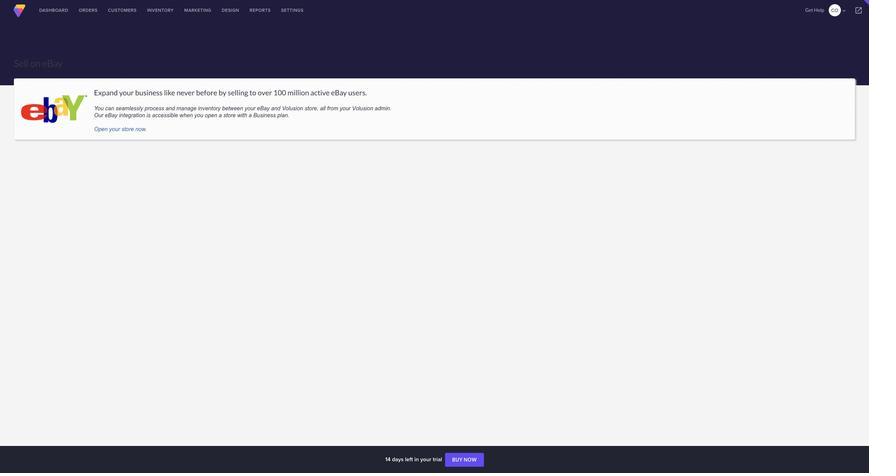 Task type: vqa. For each thing, say whether or not it's contained in the screenshot.
Open your store now.
yes



Task type: describe. For each thing, give the bounding box(es) containing it.
never
[[177, 88, 195, 97]]

selling
[[228, 88, 248, 97]]

co
[[831, 7, 839, 13]]

trial
[[433, 456, 442, 464]]

between
[[222, 105, 243, 111]]

open
[[205, 112, 217, 118]]

buy now link
[[445, 453, 484, 467]]

ebay right "on"
[[42, 57, 62, 69]]

dashboard link
[[34, 0, 74, 21]]

process
[[145, 105, 164, 111]]

you can seamlessly process and manage inventory between your ebay and volusion store, all from your volusion admin. our ebay integration is accessible when you open a store with a business plan.
[[94, 105, 391, 118]]

1 and from the left
[[166, 105, 175, 111]]

orders
[[79, 7, 98, 14]]

is
[[146, 112, 151, 118]]

store,
[[305, 105, 318, 111]]

get
[[805, 7, 813, 13]]

you
[[94, 105, 104, 111]]

2 and from the left
[[271, 105, 280, 111]]

with
[[237, 112, 247, 118]]

integration
[[119, 112, 145, 118]]

ebay up from
[[331, 88, 347, 97]]

in
[[414, 456, 419, 464]]

14
[[385, 456, 391, 464]]

on
[[30, 57, 40, 69]]

100
[[274, 88, 286, 97]]

left
[[405, 456, 413, 464]]

business
[[135, 88, 163, 97]]

2 volusion from the left
[[352, 105, 373, 111]]

when
[[180, 112, 193, 118]]

to
[[250, 88, 256, 97]]

plan.
[[277, 112, 289, 118]]

design
[[222, 7, 239, 14]]

inventory
[[147, 7, 174, 14]]

co 
[[831, 7, 847, 14]]

seamlessly
[[116, 105, 143, 111]]

inventory
[[198, 105, 221, 111]]



Task type: locate. For each thing, give the bounding box(es) containing it.
and
[[166, 105, 175, 111], [271, 105, 280, 111]]

accessible
[[152, 112, 178, 118]]

ebay down can
[[105, 112, 117, 118]]

business
[[253, 112, 276, 118]]

open your store now. link
[[94, 126, 147, 132]]

volusion down users. at the left of page
[[352, 105, 373, 111]]

like
[[164, 88, 175, 97]]

our
[[94, 112, 103, 118]]

your
[[119, 88, 134, 97], [245, 105, 255, 111], [340, 105, 351, 111], [109, 126, 120, 132], [420, 456, 431, 464]]

open
[[94, 126, 108, 132]]

1 horizontal spatial a
[[249, 112, 252, 118]]

and up plan.
[[271, 105, 280, 111]]

volusion up plan.
[[282, 105, 303, 111]]

1 vertical spatial store
[[121, 126, 134, 132]]

a right with
[[249, 112, 252, 118]]

your right open
[[109, 126, 120, 132]]

before
[[196, 88, 217, 97]]

volusion
[[282, 105, 303, 111], [352, 105, 373, 111]]

now
[[464, 457, 477, 463]]

expand
[[94, 88, 118, 97]]

a right open
[[219, 112, 222, 118]]

2 a from the left
[[249, 112, 252, 118]]


[[855, 6, 863, 15]]

1 horizontal spatial and
[[271, 105, 280, 111]]

reports
[[250, 7, 271, 14]]

sell on ebay
[[14, 57, 62, 69]]

all
[[320, 105, 326, 111]]

users.
[[348, 88, 367, 97]]

store inside you can seamlessly process and manage inventory between your ebay and volusion store, all from your volusion admin. our ebay integration is accessible when you open a store with a business plan.
[[223, 112, 236, 118]]

from
[[327, 105, 338, 111]]

1 horizontal spatial volusion
[[352, 105, 373, 111]]

ebay up 'business' on the left
[[257, 105, 270, 111]]

active
[[311, 88, 330, 97]]

your right from
[[340, 105, 351, 111]]

open your store now.
[[94, 126, 147, 132]]

your up with
[[245, 105, 255, 111]]

sell
[[14, 57, 28, 69]]

by
[[219, 88, 226, 97]]

1 volusion from the left
[[282, 105, 303, 111]]

over
[[258, 88, 272, 97]]

store
[[223, 112, 236, 118], [121, 126, 134, 132]]

1 a from the left
[[219, 112, 222, 118]]


[[841, 8, 847, 14]]

marketing
[[184, 7, 211, 14]]

now.
[[135, 126, 147, 132]]

and up accessible
[[166, 105, 175, 111]]

admin.
[[375, 105, 391, 111]]

0 horizontal spatial store
[[121, 126, 134, 132]]

a
[[219, 112, 222, 118], [249, 112, 252, 118]]

buy now
[[452, 457, 477, 463]]

0 vertical spatial store
[[223, 112, 236, 118]]

0 horizontal spatial volusion
[[282, 105, 303, 111]]

0 horizontal spatial and
[[166, 105, 175, 111]]

buy
[[452, 457, 463, 463]]

expand your business like never before by selling to over 100 million active ebay users.
[[94, 88, 367, 97]]

ebay
[[42, 57, 62, 69], [331, 88, 347, 97], [257, 105, 270, 111], [105, 112, 117, 118]]

can
[[105, 105, 114, 111]]

 link
[[848, 0, 869, 21]]

help
[[814, 7, 824, 13]]

manage
[[176, 105, 196, 111]]

14 days left in your trial
[[385, 456, 444, 464]]

your right in
[[420, 456, 431, 464]]

customers
[[108, 7, 137, 14]]

you
[[194, 112, 203, 118]]

dashboard
[[39, 7, 68, 14]]

days
[[392, 456, 404, 464]]

your up the "seamlessly"
[[119, 88, 134, 97]]

0 horizontal spatial a
[[219, 112, 222, 118]]

get help
[[805, 7, 824, 13]]

million
[[288, 88, 309, 97]]

store down between
[[223, 112, 236, 118]]

1 horizontal spatial store
[[223, 112, 236, 118]]

settings
[[281, 7, 304, 14]]

store left the 'now.'
[[121, 126, 134, 132]]



